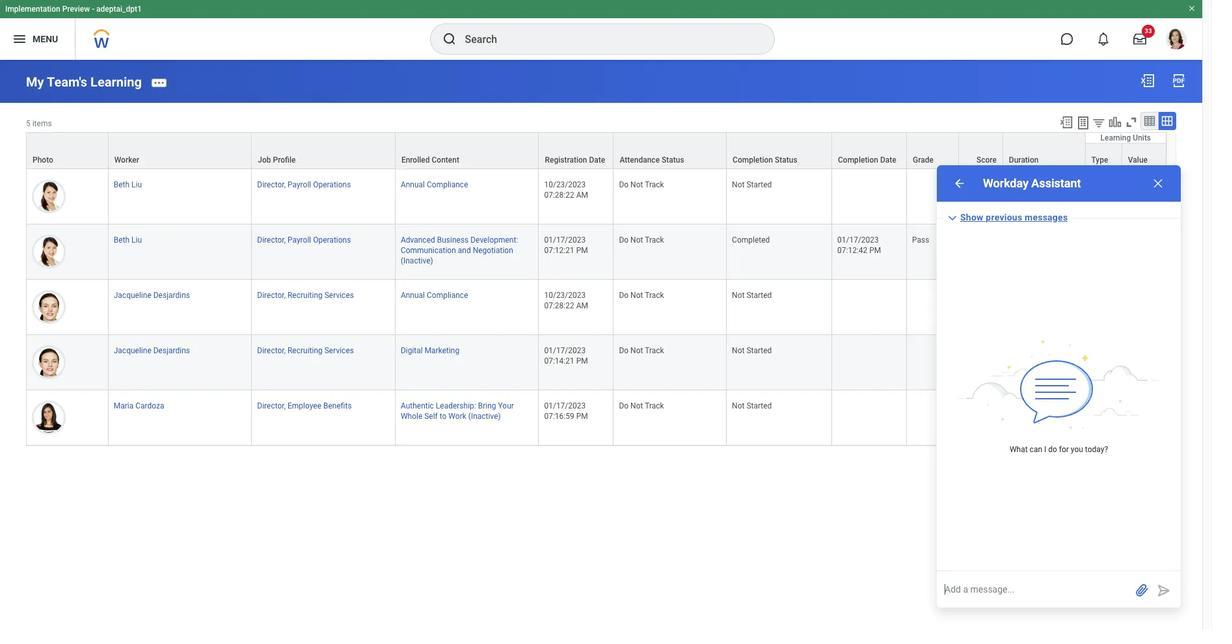 Task type: vqa. For each thing, say whether or not it's contained in the screenshot.
Employee's Photo (Oliver Reynolds) at right
no



Task type: locate. For each thing, give the bounding box(es) containing it.
advanced
[[401, 236, 435, 245]]

07:16:59
[[545, 412, 575, 421]]

1 vertical spatial jacqueline desjardins
[[114, 346, 190, 355]]

4 started from the top
[[747, 402, 772, 411]]

0 vertical spatial annual compliance link
[[401, 178, 468, 189]]

employee's photo (jacqueline desjardins) image
[[32, 290, 66, 324], [32, 346, 66, 380]]

4 do from the top
[[619, 346, 629, 355]]

track
[[645, 180, 664, 189], [645, 236, 664, 245], [645, 291, 664, 300], [645, 346, 664, 355], [645, 402, 664, 411]]

registration
[[545, 155, 588, 165]]

2 not started from the top
[[732, 291, 772, 300]]

5 do not track element from the top
[[619, 399, 664, 411]]

01/17/2023 inside 01/17/2023 07:14:21 pm
[[545, 346, 586, 355]]

2 jacqueline desjardins from the top
[[114, 346, 190, 355]]

07:12:21
[[545, 246, 575, 255]]

2 director, from the top
[[257, 236, 286, 245]]

beth liu for advanced
[[114, 236, 142, 245]]

workday assistant region
[[937, 165, 1182, 608]]

0 vertical spatial recruiting
[[288, 291, 323, 300]]

director, recruiting services link
[[257, 288, 354, 300], [257, 344, 354, 355]]

1 vertical spatial learning
[[1101, 133, 1132, 142]]

annual
[[401, 180, 425, 189], [401, 291, 425, 300]]

services for digital marketing
[[325, 346, 354, 355]]

1 vertical spatial desjardins
[[153, 346, 190, 355]]

1 vertical spatial annual
[[401, 291, 425, 300]]

director, for digital marketing link
[[257, 346, 286, 355]]

0 vertical spatial 10/23/2023 07:28:22 am
[[545, 180, 589, 200]]

1 vertical spatial director, recruiting services
[[257, 346, 354, 355]]

beth liu link for annual
[[114, 178, 142, 189]]

1 started from the top
[[747, 180, 772, 189]]

10/23/2023
[[545, 180, 586, 189], [545, 291, 586, 300]]

0 vertical spatial jacqueline desjardins link
[[114, 288, 190, 300]]

10/23/2023 07:28:22 am for services
[[545, 291, 589, 311]]

profile logan mcneil image
[[1167, 29, 1187, 52]]

1 recruiting from the top
[[288, 291, 323, 300]]

0 vertical spatial desjardins
[[153, 291, 190, 300]]

1 director, from the top
[[257, 180, 286, 189]]

1 vertical spatial 10/23/2023
[[545, 291, 586, 300]]

toolbar
[[1054, 112, 1177, 132]]

compliance down content
[[427, 180, 468, 189]]

enrolled
[[402, 155, 430, 165]]

row
[[26, 132, 1167, 170], [26, 143, 1167, 169], [26, 169, 1167, 225], [26, 225, 1167, 280], [26, 280, 1167, 335], [26, 335, 1167, 391], [26, 391, 1167, 446]]

2 am from the top
[[577, 301, 589, 311]]

5 row from the top
[[26, 280, 1167, 335]]

director, recruiting services for annual compliance
[[257, 291, 354, 300]]

completion inside popup button
[[839, 155, 879, 165]]

expand/collapse chart image
[[1109, 115, 1123, 129]]

1 vertical spatial compliance
[[427, 291, 468, 300]]

10/23/2023 07:28:22 am down 07:12:21
[[545, 291, 589, 311]]

director, recruiting services for digital marketing
[[257, 346, 354, 355]]

1 director, recruiting services from the top
[[257, 291, 354, 300]]

beth
[[114, 180, 130, 189], [114, 236, 130, 245]]

1 horizontal spatial status
[[775, 155, 798, 165]]

today?
[[1086, 445, 1109, 454]]

2 started from the top
[[747, 291, 772, 300]]

0 vertical spatial services
[[325, 291, 354, 300]]

date inside popup button
[[881, 155, 897, 165]]

director, for authentic leadership: bring your whole self to work (inactive) link
[[257, 402, 286, 411]]

5 do not track from the top
[[619, 402, 664, 411]]

01/17/2023 up 07:14:21
[[545, 346, 586, 355]]

pass element
[[913, 233, 930, 245]]

director, recruiting services link for annual
[[257, 288, 354, 300]]

0 horizontal spatial status
[[662, 155, 685, 165]]

4 do not track element from the top
[[619, 344, 664, 355]]

i
[[1045, 445, 1047, 454]]

duration
[[1010, 155, 1039, 165]]

enrolled content button
[[396, 133, 539, 168]]

not started
[[732, 180, 772, 189], [732, 291, 772, 300], [732, 346, 772, 355], [732, 402, 772, 411]]

2 track from the top
[[645, 236, 664, 245]]

1 do not track element from the top
[[619, 178, 664, 189]]

do not track element for not started element related to digital marketing link
[[619, 344, 664, 355]]

-
[[92, 5, 94, 14]]

2 services from the top
[[325, 346, 354, 355]]

1 vertical spatial (inactive)
[[469, 412, 501, 421]]

2 employee's photo (jacqueline desjardins) image from the top
[[32, 346, 66, 380]]

my
[[26, 74, 44, 90]]

2 recruiting from the top
[[288, 346, 323, 355]]

what
[[1010, 445, 1028, 454]]

1 director, payroll operations link from the top
[[257, 178, 351, 189]]

director, recruiting services
[[257, 291, 354, 300], [257, 346, 354, 355]]

pm right 07:12:42
[[870, 246, 882, 255]]

07:28:22 up 01/17/2023 07:14:21 pm
[[545, 301, 575, 311]]

0 vertical spatial director, recruiting services
[[257, 291, 354, 300]]

grade
[[913, 155, 934, 165]]

2 beth liu link from the top
[[114, 233, 142, 245]]

1 horizontal spatial completion
[[839, 155, 879, 165]]

01/17/2023 inside 01/17/2023 07:12:21 pm
[[545, 236, 586, 245]]

1 horizontal spatial learning
[[1101, 133, 1132, 142]]

date inside popup button
[[590, 155, 606, 165]]

show previous messages
[[961, 212, 1069, 222]]

2 not started element from the top
[[732, 288, 772, 300]]

do for not started element associated with the 'annual compliance' link for director, payroll operations
[[619, 180, 629, 189]]

2 operations from the top
[[313, 236, 351, 245]]

2 director, payroll operations link from the top
[[257, 233, 351, 245]]

2 status from the left
[[775, 155, 798, 165]]

1 vertical spatial director, recruiting services link
[[257, 344, 354, 355]]

photo button
[[27, 133, 108, 168]]

compliance down 'advanced business development: communication and negotiation (inactive)'
[[427, 291, 468, 300]]

07:28:22 down registration
[[545, 191, 575, 200]]

export to excel image
[[1141, 73, 1156, 89]]

employee's photo (beth liu) image
[[32, 180, 66, 213], [32, 235, 66, 269]]

beth liu
[[114, 180, 142, 189], [114, 236, 142, 245]]

1 am from the top
[[577, 191, 589, 200]]

desjardins for annual
[[153, 291, 190, 300]]

2 10/23/2023 07:28:22 am from the top
[[545, 291, 589, 311]]

3 row from the top
[[26, 169, 1167, 225]]

started
[[747, 180, 772, 189], [747, 291, 772, 300], [747, 346, 772, 355], [747, 402, 772, 411]]

4 track from the top
[[645, 346, 664, 355]]

not started element
[[732, 178, 772, 189], [732, 288, 772, 300], [732, 344, 772, 355], [732, 399, 772, 411]]

pm inside 01/17/2023 07:12:42 pm
[[870, 246, 882, 255]]

started for not started element related to digital marketing link
[[747, 346, 772, 355]]

date for completion date
[[881, 155, 897, 165]]

authentic leadership: bring your whole self to work (inactive)
[[401, 402, 514, 421]]

compliance
[[427, 180, 468, 189], [427, 291, 468, 300]]

3 do not track element from the top
[[619, 288, 664, 300]]

0 horizontal spatial date
[[590, 155, 606, 165]]

annual compliance down 'communication'
[[401, 291, 468, 300]]

1 services from the top
[[325, 291, 354, 300]]

do not track element for director, recruiting services the 'annual compliance' link's not started element
[[619, 288, 664, 300]]

1 vertical spatial beth
[[114, 236, 130, 245]]

my team's learning
[[26, 74, 142, 90]]

track for not started element associated with the 'annual compliance' link for director, payroll operations
[[645, 180, 664, 189]]

1 director, recruiting services link from the top
[[257, 288, 354, 300]]

operations
[[313, 180, 351, 189], [313, 236, 351, 245]]

2 completion from the left
[[839, 155, 879, 165]]

beth for annual compliance
[[114, 180, 130, 189]]

0 vertical spatial liu
[[132, 180, 142, 189]]

attendance status button
[[614, 133, 727, 168]]

1 horizontal spatial (inactive)
[[469, 412, 501, 421]]

2 row from the top
[[26, 143, 1167, 169]]

liu for annual
[[132, 180, 142, 189]]

1 beth from the top
[[114, 180, 130, 189]]

2 do not track element from the top
[[619, 233, 664, 245]]

0 vertical spatial director, payroll operations link
[[257, 178, 351, 189]]

worker button
[[109, 133, 251, 168]]

do not track for not started element associated with the 'annual compliance' link for director, payroll operations
[[619, 180, 664, 189]]

0 vertical spatial learning
[[91, 74, 142, 90]]

completed
[[732, 236, 770, 245]]

started for not started element associated with the 'annual compliance' link for director, payroll operations
[[747, 180, 772, 189]]

jacqueline
[[114, 291, 152, 300], [114, 346, 152, 355]]

date right registration
[[590, 155, 606, 165]]

jacqueline desjardins for annual
[[114, 291, 190, 300]]

liu
[[132, 180, 142, 189], [132, 236, 142, 245]]

0 vertical spatial jacqueline
[[114, 291, 152, 300]]

completion for completion status
[[733, 155, 773, 165]]

1 vertical spatial beth liu link
[[114, 233, 142, 245]]

1 not started from the top
[[732, 180, 772, 189]]

am up 01/17/2023 07:14:21 pm
[[577, 301, 589, 311]]

director,
[[257, 180, 286, 189], [257, 236, 286, 245], [257, 291, 286, 300], [257, 346, 286, 355], [257, 402, 286, 411]]

select to filter grid data image
[[1092, 116, 1107, 129]]

learning units
[[1101, 133, 1152, 142]]

1 beth liu from the top
[[114, 180, 142, 189]]

content
[[432, 155, 460, 165]]

upload clip image
[[1135, 582, 1150, 598]]

cell
[[833, 169, 908, 225], [1004, 169, 1086, 225], [1086, 169, 1123, 225], [1123, 169, 1167, 225], [959, 225, 1004, 280], [1004, 225, 1086, 280], [1086, 225, 1123, 280], [1123, 225, 1167, 280], [833, 280, 908, 335], [959, 280, 1004, 335], [1004, 280, 1086, 335], [1086, 280, 1123, 335], [1123, 280, 1167, 335], [833, 335, 908, 391], [959, 335, 1004, 391], [1004, 335, 1086, 391], [1086, 335, 1123, 391], [1123, 335, 1167, 391], [833, 391, 908, 446], [1004, 391, 1086, 446], [1086, 391, 1123, 446], [1123, 391, 1167, 446]]

2 annual compliance link from the top
[[401, 288, 468, 300]]

0 vertical spatial beth
[[114, 180, 130, 189]]

1 status from the left
[[662, 155, 685, 165]]

01/17/2023 07:12:21 pm
[[545, 236, 588, 255]]

10/23/2023 07:28:22 am
[[545, 180, 589, 200], [545, 291, 589, 311]]

digital marketing link
[[401, 344, 460, 355]]

pm inside 01/17/2023 07:12:21 pm
[[577, 246, 588, 255]]

1 annual compliance link from the top
[[401, 178, 468, 189]]

(inactive)
[[401, 257, 433, 266], [469, 412, 501, 421]]

0 vertical spatial employee's photo (jacqueline desjardins) image
[[32, 290, 66, 324]]

annual compliance down enrolled content
[[401, 180, 468, 189]]

1 annual from the top
[[401, 180, 425, 189]]

1 jacqueline desjardins from the top
[[114, 291, 190, 300]]

compliance for director, recruiting services
[[427, 291, 468, 300]]

value button
[[1123, 144, 1167, 168]]

payroll
[[288, 180, 311, 189], [288, 236, 311, 245]]

view printable version (pdf) image
[[1172, 73, 1187, 89]]

learning right team's
[[91, 74, 142, 90]]

annual down 'communication'
[[401, 291, 425, 300]]

01/17/2023 up 07:12:21
[[545, 236, 586, 245]]

2 annual compliance from the top
[[401, 291, 468, 300]]

10/23/2023 07:28:22 am for operations
[[545, 180, 589, 200]]

value
[[1129, 155, 1148, 165]]

0 horizontal spatial (inactive)
[[401, 257, 433, 266]]

completion date column header
[[833, 132, 908, 170]]

4 director, from the top
[[257, 346, 286, 355]]

07:14:21
[[545, 357, 575, 366]]

application
[[937, 572, 1182, 608]]

jacqueline desjardins
[[114, 291, 190, 300], [114, 346, 190, 355]]

2 payroll from the top
[[288, 236, 311, 245]]

0 vertical spatial annual
[[401, 180, 425, 189]]

date
[[590, 155, 606, 165], [881, 155, 897, 165]]

4 not started from the top
[[732, 402, 772, 411]]

1 10/23/2023 from the top
[[545, 180, 586, 189]]

menu banner
[[0, 0, 1203, 60]]

pm inside 01/17/2023 07:16:59 pm
[[577, 412, 588, 421]]

director, for advanced business development: communication and negotiation (inactive) 'link'
[[257, 236, 286, 245]]

3 do from the top
[[619, 291, 629, 300]]

1 date from the left
[[590, 155, 606, 165]]

1 employee's photo (beth liu) image from the top
[[32, 180, 66, 213]]

4 row from the top
[[26, 225, 1167, 280]]

3 do not track from the top
[[619, 291, 664, 300]]

0 vertical spatial (inactive)
[[401, 257, 433, 266]]

row containing maria cardoza
[[26, 391, 1167, 446]]

01/17/2023
[[545, 236, 586, 245], [838, 236, 879, 245], [545, 346, 586, 355], [545, 402, 586, 411]]

0 vertical spatial employee's photo (beth liu) image
[[32, 180, 66, 213]]

date left grade
[[881, 155, 897, 165]]

2 10/23/2023 from the top
[[545, 291, 586, 300]]

5 director, from the top
[[257, 402, 286, 411]]

pm right 07:12:21
[[577, 246, 588, 255]]

0 vertical spatial jacqueline desjardins
[[114, 291, 190, 300]]

1 operations from the top
[[313, 180, 351, 189]]

0 vertical spatial annual compliance
[[401, 180, 468, 189]]

1 vertical spatial jacqueline
[[114, 346, 152, 355]]

annual down the enrolled
[[401, 180, 425, 189]]

pm right 07:14:21
[[577, 357, 588, 366]]

1 director, payroll operations from the top
[[257, 180, 351, 189]]

10/23/2023 for director, payroll operations
[[545, 180, 586, 189]]

what can i do for you today?
[[1010, 445, 1109, 454]]

director, payroll operations link for advanced
[[257, 233, 351, 245]]

1 vertical spatial 07:28:22
[[545, 301, 575, 311]]

01/17/2023 up "07:16:59"
[[545, 402, 586, 411]]

1 vertical spatial 10/23/2023 07:28:22 am
[[545, 291, 589, 311]]

01/17/2023 07:12:42 pm
[[838, 236, 882, 255]]

(inactive) inside authentic leadership: bring your whole self to work (inactive)
[[469, 412, 501, 421]]

(inactive) down bring
[[469, 412, 501, 421]]

am for director, recruiting services
[[577, 301, 589, 311]]

2 director, payroll operations from the top
[[257, 236, 351, 245]]

inbox large image
[[1134, 33, 1147, 46]]

2 jacqueline desjardins link from the top
[[114, 344, 190, 355]]

export to worksheets image
[[1076, 115, 1092, 131]]

0 vertical spatial director, recruiting services link
[[257, 288, 354, 300]]

2 jacqueline from the top
[[114, 346, 152, 355]]

01/17/2023 inside 01/17/2023 07:16:59 pm
[[545, 402, 586, 411]]

pm right "07:16:59"
[[577, 412, 588, 421]]

pm inside 01/17/2023 07:14:21 pm
[[577, 357, 588, 366]]

authentic
[[401, 402, 434, 411]]

employee's photo (beth liu) image for "completed" element at the right top of page
[[32, 235, 66, 269]]

1 not started element from the top
[[732, 178, 772, 189]]

4 not started element from the top
[[732, 399, 772, 411]]

director, recruiting services link for digital
[[257, 344, 354, 355]]

track for director, recruiting services the 'annual compliance' link's not started element
[[645, 291, 664, 300]]

1 vertical spatial am
[[577, 301, 589, 311]]

1 vertical spatial recruiting
[[288, 346, 323, 355]]

am down registration date
[[577, 191, 589, 200]]

pm for 01/17/2023 07:16:59 pm
[[577, 412, 588, 421]]

not started element for director, recruiting services the 'annual compliance' link
[[732, 288, 772, 300]]

0 vertical spatial 07:28:22
[[545, 191, 575, 200]]

attendance status
[[620, 155, 685, 165]]

annual compliance
[[401, 180, 468, 189], [401, 291, 468, 300]]

1 vertical spatial employee's photo (beth liu) image
[[32, 235, 66, 269]]

2 compliance from the top
[[427, 291, 468, 300]]

2 date from the left
[[881, 155, 897, 165]]

justify image
[[12, 31, 27, 47]]

annual compliance link for director, recruiting services
[[401, 288, 468, 300]]

01/17/2023 for 07:14:21
[[545, 346, 586, 355]]

employee's photo (maria cardoza) image
[[32, 401, 66, 435]]

1 vertical spatial jacqueline desjardins link
[[114, 344, 190, 355]]

status for attendance status
[[662, 155, 685, 165]]

0 vertical spatial beth liu
[[114, 180, 142, 189]]

arrow left image
[[954, 177, 967, 190]]

pm for 01/17/2023 07:12:21 pm
[[577, 246, 588, 255]]

1 do not track from the top
[[619, 180, 664, 189]]

1 vertical spatial annual compliance
[[401, 291, 468, 300]]

1 10/23/2023 07:28:22 am from the top
[[545, 180, 589, 200]]

5
[[26, 119, 30, 128]]

0 vertical spatial compliance
[[427, 180, 468, 189]]

do not track element
[[619, 178, 664, 189], [619, 233, 664, 245], [619, 288, 664, 300], [619, 344, 664, 355], [619, 399, 664, 411]]

1 horizontal spatial date
[[881, 155, 897, 165]]

1 vertical spatial director, payroll operations link
[[257, 233, 351, 245]]

send image
[[1157, 583, 1173, 599]]

1 do from the top
[[619, 180, 629, 189]]

2 director, recruiting services from the top
[[257, 346, 354, 355]]

benefits
[[324, 402, 352, 411]]

0 horizontal spatial completion
[[733, 155, 773, 165]]

1 row from the top
[[26, 132, 1167, 170]]

01/17/2023 inside 01/17/2023 07:12:42 pm
[[838, 236, 879, 245]]

maria
[[114, 402, 134, 411]]

1 vertical spatial operations
[[313, 236, 351, 245]]

01/17/2023 up 07:12:42
[[838, 236, 879, 245]]

33
[[1145, 27, 1153, 35]]

2 do not track from the top
[[619, 236, 664, 245]]

2 employee's photo (beth liu) image from the top
[[32, 235, 66, 269]]

jacqueline for digital marketing
[[114, 346, 152, 355]]

annual for director, recruiting services
[[401, 291, 425, 300]]

1 vertical spatial payroll
[[288, 236, 311, 245]]

0 vertical spatial beth liu link
[[114, 178, 142, 189]]

2 07:28:22 from the top
[[545, 301, 575, 311]]

am for director, payroll operations
[[577, 191, 589, 200]]

0 vertical spatial operations
[[313, 180, 351, 189]]

negotiation
[[473, 246, 514, 255]]

development:
[[471, 236, 518, 245]]

1 beth liu link from the top
[[114, 178, 142, 189]]

1 vertical spatial liu
[[132, 236, 142, 245]]

3 director, from the top
[[257, 291, 286, 300]]

1 vertical spatial services
[[325, 346, 354, 355]]

learning
[[91, 74, 142, 90], [1101, 133, 1132, 142]]

2 annual from the top
[[401, 291, 425, 300]]

1 payroll from the top
[[288, 180, 311, 189]]

my team's learning main content
[[0, 60, 1203, 458]]

1 compliance from the top
[[427, 180, 468, 189]]

1 vertical spatial annual compliance link
[[401, 288, 468, 300]]

2 beth liu from the top
[[114, 236, 142, 245]]

1 vertical spatial beth liu
[[114, 236, 142, 245]]

1 vertical spatial employee's photo (jacqueline desjardins) image
[[32, 346, 66, 380]]

0 vertical spatial director, payroll operations
[[257, 180, 351, 189]]

am
[[577, 191, 589, 200], [577, 301, 589, 311]]

director, payroll operations for annual compliance
[[257, 180, 351, 189]]

learning down expand/collapse chart image
[[1101, 133, 1132, 142]]

export to excel image
[[1060, 115, 1074, 129]]

(inactive) down 'communication'
[[401, 257, 433, 266]]

2 desjardins from the top
[[153, 346, 190, 355]]

notifications large image
[[1098, 33, 1111, 46]]

1 annual compliance from the top
[[401, 180, 468, 189]]

0 vertical spatial am
[[577, 191, 589, 200]]

01/17/2023 for 07:16:59
[[545, 402, 586, 411]]

completion inside popup button
[[733, 155, 773, 165]]

33 button
[[1126, 25, 1156, 53]]

liu for advanced
[[132, 236, 142, 245]]

expand table image
[[1161, 114, 1174, 127]]

3 started from the top
[[747, 346, 772, 355]]

3 track from the top
[[645, 291, 664, 300]]

assistant
[[1032, 176, 1082, 190]]

1 liu from the top
[[132, 180, 142, 189]]

1 desjardins from the top
[[153, 291, 190, 300]]

1 track from the top
[[645, 180, 664, 189]]

3 not started from the top
[[732, 346, 772, 355]]

1 completion from the left
[[733, 155, 773, 165]]

10/23/2023 down 07:12:21
[[545, 291, 586, 300]]

2 liu from the top
[[132, 236, 142, 245]]

10/23/2023 07:28:22 am down registration
[[545, 180, 589, 200]]

0 vertical spatial payroll
[[288, 180, 311, 189]]

1 jacqueline from the top
[[114, 291, 152, 300]]

not started element for digital marketing link
[[732, 344, 772, 355]]

completion status
[[733, 155, 798, 165]]

0 horizontal spatial learning
[[91, 74, 142, 90]]

1 07:28:22 from the top
[[545, 191, 575, 200]]

4 do not track from the top
[[619, 346, 664, 355]]

0
[[994, 180, 998, 189]]

07:28:22
[[545, 191, 575, 200], [545, 301, 575, 311]]

0 vertical spatial 10/23/2023
[[545, 180, 586, 189]]

close environment banner image
[[1189, 5, 1197, 12]]

annual compliance link
[[401, 178, 468, 189], [401, 288, 468, 300]]

1 vertical spatial director, payroll operations
[[257, 236, 351, 245]]

6 row from the top
[[26, 335, 1167, 391]]

director, payroll operations link
[[257, 178, 351, 189], [257, 233, 351, 245]]

2 beth from the top
[[114, 236, 130, 245]]

adeptai_dpt1
[[96, 5, 142, 14]]

whole
[[401, 412, 423, 421]]

annual compliance link down 'communication'
[[401, 288, 468, 300]]

annual compliance link down enrolled content
[[401, 178, 468, 189]]

type button
[[1086, 144, 1122, 168]]

3 not started element from the top
[[732, 344, 772, 355]]

10/23/2023 down registration
[[545, 180, 586, 189]]

7 row from the top
[[26, 391, 1167, 446]]



Task type: describe. For each thing, give the bounding box(es) containing it.
completion date button
[[833, 133, 907, 168]]

5 do from the top
[[619, 402, 629, 411]]

work
[[449, 412, 467, 421]]

table image
[[1144, 114, 1157, 127]]

Search Workday  search field
[[465, 25, 748, 53]]

desjardins for digital
[[153, 346, 190, 355]]

learning units button
[[1086, 133, 1167, 143]]

completed element
[[732, 233, 770, 245]]

5 track from the top
[[645, 402, 664, 411]]

2 do from the top
[[619, 236, 629, 245]]

can
[[1030, 445, 1043, 454]]

search image
[[442, 31, 457, 47]]

not started element for authentic leadership: bring your whole self to work (inactive) link
[[732, 399, 772, 411]]

started for authentic leadership: bring your whole self to work (inactive) link's not started element
[[747, 402, 772, 411]]

director, employee benefits link
[[257, 399, 352, 411]]

score button
[[959, 133, 1003, 168]]

row containing learning units
[[26, 132, 1167, 170]]

employee
[[288, 402, 322, 411]]

01/17/2023 07:14:21 pm
[[545, 346, 588, 366]]

completion for completion date
[[839, 155, 879, 165]]

1 employee's photo (jacqueline desjardins) image from the top
[[32, 290, 66, 324]]

not started for not started element associated with the 'annual compliance' link for director, payroll operations
[[732, 180, 772, 189]]

pm for 01/17/2023 07:12:42 pm
[[870, 246, 882, 255]]

01/17/2023 07:16:59 pm
[[545, 402, 588, 421]]

operations for annual compliance
[[313, 180, 351, 189]]

type
[[1092, 155, 1109, 165]]

workday
[[984, 176, 1029, 190]]

07:28:22 for director, payroll operations
[[545, 191, 575, 200]]

do not track element for not started element associated with the 'annual compliance' link for director, payroll operations
[[619, 178, 664, 189]]

x image
[[1152, 177, 1165, 190]]

started for director, recruiting services the 'annual compliance' link's not started element
[[747, 291, 772, 300]]

annual for director, payroll operations
[[401, 180, 425, 189]]

status for completion status
[[775, 155, 798, 165]]

do for not started element related to digital marketing link
[[619, 346, 629, 355]]

menu
[[33, 34, 58, 44]]

grade button
[[908, 133, 959, 168]]

jacqueline for annual compliance
[[114, 291, 152, 300]]

digital marketing
[[401, 346, 460, 355]]

not started for director, recruiting services the 'annual compliance' link's not started element
[[732, 291, 772, 300]]

implementation
[[5, 5, 60, 14]]

services for annual compliance
[[325, 291, 354, 300]]

director, payroll operations link for annual
[[257, 178, 351, 189]]

my team's learning element
[[26, 74, 142, 90]]

01/17/2023 for 07:12:42
[[838, 236, 879, 245]]

10/23/2023 for director, recruiting services
[[545, 291, 586, 300]]

(inactive) inside 'advanced business development: communication and negotiation (inactive)'
[[401, 257, 433, 266]]

track for not started element related to digital marketing link
[[645, 346, 664, 355]]

attendance
[[620, 155, 660, 165]]

jacqueline desjardins for digital
[[114, 346, 190, 355]]

beth liu for annual
[[114, 180, 142, 189]]

job
[[258, 155, 271, 165]]

your
[[498, 402, 514, 411]]

leadership:
[[436, 402, 476, 411]]

previous
[[987, 212, 1023, 222]]

score
[[977, 155, 997, 165]]

director, employee benefits
[[257, 402, 352, 411]]

show
[[961, 212, 984, 222]]

you
[[1072, 445, 1084, 454]]

operations for advanced business development: communication and negotiation (inactive)
[[313, 236, 351, 245]]

duration button
[[1004, 133, 1086, 168]]

director, payroll operations for advanced business development: communication and negotiation (inactive)
[[257, 236, 351, 245]]

advanced business development: communication and negotiation (inactive) link
[[401, 233, 518, 266]]

not started element for the 'annual compliance' link for director, payroll operations
[[732, 178, 772, 189]]

units
[[1134, 133, 1152, 142]]

implementation preview -   adeptai_dpt1
[[5, 5, 142, 14]]

to
[[440, 412, 447, 421]]

business
[[437, 236, 469, 245]]

beth liu link for advanced
[[114, 233, 142, 245]]

do not track for not started element related to digital marketing link
[[619, 346, 664, 355]]

self
[[425, 412, 438, 421]]

payroll for annual compliance
[[288, 180, 311, 189]]

not started for authentic leadership: bring your whole self to work (inactive) link's not started element
[[732, 402, 772, 411]]

annual compliance for director, recruiting services
[[401, 291, 468, 300]]

enrolled content
[[402, 155, 460, 165]]

photo
[[33, 155, 53, 165]]

authentic leadership: bring your whole self to work (inactive) link
[[401, 399, 514, 421]]

advanced business development: communication and negotiation (inactive)
[[401, 236, 518, 266]]

not started for not started element related to digital marketing link
[[732, 346, 772, 355]]

5 items
[[26, 119, 52, 128]]

workday assistant
[[984, 176, 1082, 190]]

date for registration date
[[590, 155, 606, 165]]

fullscreen image
[[1125, 115, 1139, 129]]

learning inside 'popup button'
[[1101, 133, 1132, 142]]

compliance for director, payroll operations
[[427, 180, 468, 189]]

toolbar inside my team's learning 'main content'
[[1054, 112, 1177, 132]]

messages
[[1025, 212, 1069, 222]]

worker
[[114, 155, 139, 165]]

and
[[458, 246, 471, 255]]

payroll for advanced business development: communication and negotiation (inactive)
[[288, 236, 311, 245]]

registration date button
[[539, 133, 614, 168]]

for
[[1060, 445, 1070, 454]]

menu button
[[0, 18, 75, 60]]

maria cardoza
[[114, 402, 164, 411]]

show previous messages button
[[945, 208, 1072, 229]]

Add a message... text field
[[937, 572, 1132, 608]]

do not track for director, recruiting services the 'annual compliance' link's not started element
[[619, 291, 664, 300]]

completion status button
[[727, 133, 832, 168]]

pm for 01/17/2023 07:14:21 pm
[[577, 357, 588, 366]]

communication
[[401, 246, 456, 255]]

annual compliance link for director, payroll operations
[[401, 178, 468, 189]]

beth for advanced business development: communication and negotiation (inactive)
[[114, 236, 130, 245]]

employee's photo (beth liu) image for not started element associated with the 'annual compliance' link for director, payroll operations
[[32, 180, 66, 213]]

preview
[[62, 5, 90, 14]]

chevron down small image
[[945, 210, 961, 226]]

pass
[[913, 236, 930, 245]]

cardoza
[[136, 402, 164, 411]]

bring
[[478, 402, 496, 411]]

registration date
[[545, 155, 606, 165]]

jacqueline desjardins link for digital
[[114, 344, 190, 355]]

team's
[[47, 74, 87, 90]]

annual compliance for director, payroll operations
[[401, 180, 468, 189]]

job profile
[[258, 155, 296, 165]]

do for director, recruiting services the 'annual compliance' link's not started element
[[619, 291, 629, 300]]

profile
[[273, 155, 296, 165]]

row containing type
[[26, 143, 1167, 169]]

jacqueline desjardins link for annual
[[114, 288, 190, 300]]

07:28:22 for director, recruiting services
[[545, 301, 575, 311]]

marketing
[[425, 346, 460, 355]]

recruiting for digital marketing
[[288, 346, 323, 355]]

maria cardoza link
[[114, 399, 164, 411]]

completion date
[[839, 155, 897, 165]]

items
[[32, 119, 52, 128]]

01/17/2023 for 07:12:21
[[545, 236, 586, 245]]

07:12:42
[[838, 246, 868, 255]]

do
[[1049, 445, 1058, 454]]

digital
[[401, 346, 423, 355]]

recruiting for annual compliance
[[288, 291, 323, 300]]



